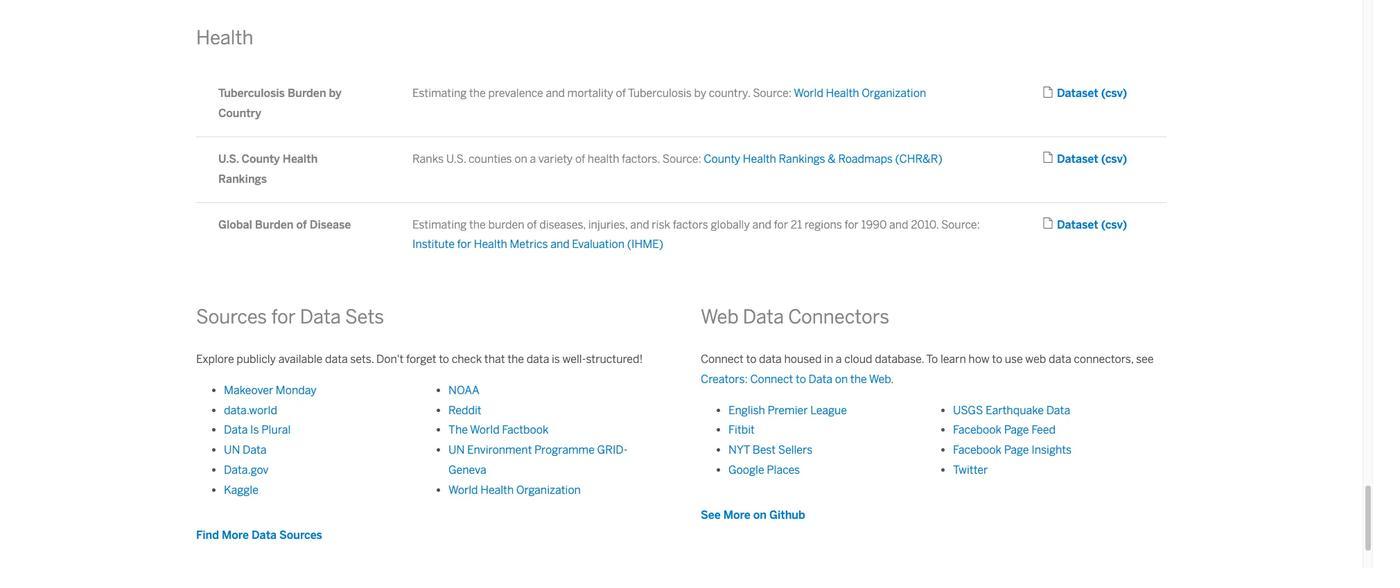Task type: describe. For each thing, give the bounding box(es) containing it.
1 vertical spatial sources
[[280, 529, 322, 542]]

nyt best sellers link
[[729, 444, 813, 457]]

data inside usgs earthquake data facebook page feed facebook page insights twitter
[[1047, 404, 1071, 417]]

burden for global
[[255, 218, 294, 231]]

factors
[[673, 218, 709, 231]]

of inside estimating the burden of diseases, injuries, and risk factors globally and for 21 regions for 1990 and 2010. source: institute for health metrics and evaluation (ihme)
[[527, 218, 537, 231]]

1 horizontal spatial world health organization link
[[794, 87, 927, 100]]

find
[[196, 529, 219, 542]]

and down diseases,
[[551, 238, 570, 251]]

regions
[[805, 218, 843, 231]]

web data connectors
[[701, 306, 890, 329]]

is
[[250, 424, 259, 437]]

the left prevalence
[[470, 87, 486, 100]]

see
[[1137, 353, 1154, 366]]

un inside noaa reddit the world factbook un environment programme grid- geneva world health organization
[[449, 444, 465, 457]]

( for ranks u.s. counties on a variety of health factors. source: county health rankings & roadmaps (chr&r)
[[1102, 153, 1106, 166]]

data inside connect to data housed in a cloud database. to learn how to use web data connectors, see creators: connect to data on the web .
[[809, 373, 833, 386]]

plural
[[262, 424, 291, 437]]

data.world
[[224, 404, 277, 417]]

( for estimating the burden of diseases, injuries, and risk factors globally and for 21 regions for 1990 and 2010. source: institute for health metrics and evaluation (ihme)
[[1102, 218, 1106, 231]]

find more data sources
[[196, 529, 322, 542]]

2 data from the left
[[527, 353, 550, 366]]

for left 21
[[774, 218, 789, 231]]

a inside connect to data housed in a cloud database. to learn how to use web data connectors, see creators: connect to data on the web .
[[836, 353, 842, 366]]

geneva
[[449, 464, 487, 477]]

connectors,
[[1074, 353, 1134, 366]]

in
[[825, 353, 834, 366]]

housed
[[785, 353, 822, 366]]

2010.
[[911, 218, 939, 231]]

institute
[[413, 238, 455, 251]]

organization for noaa reddit the world factbook un environment programme grid- geneva world health organization
[[517, 484, 581, 497]]

1 horizontal spatial rankings
[[779, 153, 826, 166]]

diseases,
[[540, 218, 586, 231]]

structured!
[[586, 353, 643, 366]]

english
[[729, 404, 766, 417]]

2 county from the left
[[704, 153, 741, 166]]

database.
[[875, 353, 925, 366]]

makeover monday data.world data is plural un data data.gov kaggle
[[224, 384, 317, 497]]

the inside estimating the burden of diseases, injuries, and risk factors globally and for 21 regions for 1990 and 2010. source: institute for health metrics and evaluation (ihme)
[[470, 218, 486, 231]]

and right 1990
[[890, 218, 909, 231]]

globally
[[711, 218, 750, 231]]

fitbit link
[[729, 424, 755, 437]]

metrics
[[510, 238, 548, 251]]

sellers
[[779, 444, 813, 457]]

0 horizontal spatial sources
[[196, 306, 267, 329]]

and up the (ihme)
[[631, 218, 650, 231]]

global
[[218, 218, 252, 231]]

institute for health metrics and evaluation (ihme) link
[[413, 238, 664, 251]]

nyt
[[729, 444, 751, 457]]

explore
[[196, 353, 234, 366]]

1990
[[862, 218, 887, 231]]

to left check
[[439, 353, 449, 366]]

1 vertical spatial connect
[[751, 373, 794, 386]]

data.gov link
[[224, 464, 269, 477]]

usgs
[[954, 404, 984, 417]]

for up 'available'
[[271, 306, 296, 329]]

usgs earthquake data link
[[954, 404, 1071, 417]]

kaggle link
[[224, 484, 259, 497]]

the inside connect to data housed in a cloud database. to learn how to use web data connectors, see creators: connect to data on the web .
[[851, 373, 867, 386]]

earthquake
[[986, 404, 1045, 417]]

(ihme)
[[627, 238, 664, 251]]

1 vertical spatial world
[[470, 424, 500, 437]]

source: inside estimating the burden of diseases, injuries, and risk factors globally and for 21 regions for 1990 and 2010. source: institute for health metrics and evaluation (ihme)
[[942, 218, 981, 231]]

data.world link
[[224, 404, 277, 417]]

how
[[969, 353, 990, 366]]

google places link
[[729, 464, 800, 477]]

injuries,
[[589, 218, 628, 231]]

dataset ( csv ) for estimating the burden of diseases, injuries, and risk factors globally and for 21 regions for 1990 and 2010. source: institute for health metrics and evaluation (ihme)
[[1058, 218, 1128, 231]]

to
[[927, 353, 939, 366]]

that
[[485, 353, 505, 366]]

world for source:
[[794, 87, 824, 100]]

makeover
[[224, 384, 273, 397]]

web
[[1026, 353, 1047, 366]]

factbook
[[502, 424, 549, 437]]

2 facebook from the top
[[954, 444, 1002, 457]]

sets
[[345, 306, 384, 329]]

data is plural link
[[224, 424, 291, 437]]

environment
[[467, 444, 532, 457]]

ranks u.s. counties on a variety of health factors. source: county health rankings & roadmaps (chr&r)
[[413, 153, 943, 166]]

english premier league fitbit nyt best sellers google places
[[729, 404, 848, 477]]

web inside connect to data housed in a cloud database. to learn how to use web data connectors, see creators: connect to data on the web .
[[870, 373, 891, 386]]

evaluation
[[572, 238, 625, 251]]

country.
[[709, 87, 751, 100]]

don't
[[377, 353, 404, 366]]

2 u.s. from the left
[[446, 153, 466, 166]]

twitter link
[[954, 464, 989, 477]]

more for web
[[724, 509, 751, 522]]

learn
[[941, 353, 967, 366]]

on inside connect to data housed in a cloud database. to learn how to use web data connectors, see creators: connect to data on the web .
[[835, 373, 848, 386]]

creators:
[[701, 373, 748, 386]]

county inside u.s. county health rankings
[[242, 153, 280, 166]]

to up creators:
[[747, 353, 757, 366]]

the
[[449, 424, 468, 437]]

u.s. county health rankings
[[218, 153, 318, 186]]

find more data sources link
[[196, 526, 322, 546]]

of right mortality
[[616, 87, 626, 100]]

estimating the prevalence and mortality of tuberculosis by country. source: world health organization
[[413, 87, 927, 100]]

(chr&r)
[[896, 153, 943, 166]]

health inside noaa reddit the world factbook un environment programme grid- geneva world health organization
[[481, 484, 514, 497]]

to down housed
[[796, 373, 807, 386]]

google
[[729, 464, 765, 477]]

rankings inside u.s. county health rankings
[[218, 173, 267, 186]]

4 data from the left
[[1049, 353, 1072, 366]]

0 horizontal spatial on
[[515, 153, 528, 166]]

health inside estimating the burden of diseases, injuries, and risk factors globally and for 21 regions for 1990 and 2010. source: institute for health metrics and evaluation (ihme)
[[474, 238, 508, 251]]

) for ranks u.s. counties on a variety of health factors. source: county health rankings & roadmaps (chr&r)
[[1123, 153, 1128, 166]]

counties
[[469, 153, 512, 166]]

places
[[767, 464, 800, 477]]

roadmaps
[[839, 153, 893, 166]]

insights
[[1032, 444, 1072, 457]]

usgs earthquake data facebook page feed facebook page insights twitter
[[954, 404, 1072, 477]]

variety
[[539, 153, 573, 166]]

to left use
[[993, 353, 1003, 366]]

21
[[791, 218, 802, 231]]



Task type: locate. For each thing, give the bounding box(es) containing it.
0 vertical spatial burden
[[288, 87, 326, 100]]

0 horizontal spatial connect
[[701, 353, 744, 366]]

facebook page insights link
[[954, 444, 1072, 457]]

1 by from the left
[[329, 87, 342, 100]]

un data link
[[224, 444, 267, 457]]

0 horizontal spatial organization
[[517, 484, 581, 497]]

1 horizontal spatial web
[[870, 373, 891, 386]]

connect to data housed in a cloud database. to learn how to use web data connectors, see creators: connect to data on the web .
[[701, 353, 1154, 386]]

data left the is
[[527, 353, 550, 366]]

1 horizontal spatial on
[[754, 509, 767, 522]]

1 data from the left
[[325, 353, 348, 366]]

0 horizontal spatial world health organization link
[[449, 484, 581, 497]]

) for estimating the prevalence and mortality of tuberculosis by country. source: world health organization
[[1123, 87, 1128, 100]]

world down "geneva"
[[449, 484, 478, 497]]

0 vertical spatial world health organization link
[[794, 87, 927, 100]]

1 vertical spatial csv
[[1106, 153, 1123, 166]]

of left disease
[[296, 218, 307, 231]]

0 vertical spatial facebook
[[954, 424, 1002, 437]]

0 horizontal spatial more
[[222, 529, 249, 542]]

1 vertical spatial web
[[870, 373, 891, 386]]

health inside u.s. county health rankings
[[283, 153, 318, 166]]

of
[[616, 87, 626, 100], [576, 153, 586, 166], [296, 218, 307, 231], [527, 218, 537, 231]]

more right find
[[222, 529, 249, 542]]

1 vertical spatial page
[[1005, 444, 1030, 457]]

kaggle
[[224, 484, 259, 497]]

on left github
[[754, 509, 767, 522]]

reddit
[[449, 404, 482, 417]]

the left 'burden'
[[470, 218, 486, 231]]

risk
[[652, 218, 671, 231]]

and left mortality
[[546, 87, 565, 100]]

) for estimating the burden of diseases, injuries, and risk factors globally and for 21 regions for 1990 and 2010. source: institute for health metrics and evaluation (ihme)
[[1123, 218, 1128, 231]]

1 county from the left
[[242, 153, 280, 166]]

burden inside tuberculosis burden by country
[[288, 87, 326, 100]]

1 vertical spatial world health organization link
[[449, 484, 581, 497]]

web down database.
[[870, 373, 891, 386]]

1 facebook from the top
[[954, 424, 1002, 437]]

organization inside noaa reddit the world factbook un environment programme grid- geneva world health organization
[[517, 484, 581, 497]]

source: right factors.
[[663, 153, 702, 166]]

3 ( from the top
[[1102, 218, 1106, 231]]

noaa
[[449, 384, 480, 397]]

2 horizontal spatial source:
[[942, 218, 981, 231]]

csv for estimating the burden of diseases, injuries, and risk factors globally and for 21 regions for 1990 and 2010. source: institute for health metrics and evaluation (ihme)
[[1106, 218, 1123, 231]]

connect up the english premier league link in the bottom right of the page
[[751, 373, 794, 386]]

more
[[724, 509, 751, 522], [222, 529, 249, 542]]

un environment programme grid- geneva link
[[449, 444, 628, 477]]

burden for tuberculosis
[[288, 87, 326, 100]]

0 horizontal spatial un
[[224, 444, 240, 457]]

estimating for estimating the burden of diseases, injuries, and risk factors globally and for 21 regions for 1990 and 2010. source: institute for health metrics and evaluation (ihme)
[[413, 218, 467, 231]]

county down country.
[[704, 153, 741, 166]]

0 vertical spatial page
[[1005, 424, 1030, 437]]

source: right country.
[[753, 87, 792, 100]]

burden
[[288, 87, 326, 100], [255, 218, 294, 231]]

0 vertical spatial )
[[1123, 87, 1128, 100]]

the world factbook link
[[449, 424, 549, 437]]

0 horizontal spatial web
[[701, 306, 739, 329]]

1 vertical spatial burden
[[255, 218, 294, 231]]

1 csv from the top
[[1106, 87, 1123, 100]]

2 vertical spatial world
[[449, 484, 478, 497]]

makeover monday link
[[224, 384, 317, 397]]

2 vertical spatial dataset ( csv )
[[1058, 218, 1128, 231]]

( for estimating the prevalence and mortality of tuberculosis by country. source: world health organization
[[1102, 87, 1106, 100]]

0 vertical spatial world
[[794, 87, 824, 100]]

2 un from the left
[[449, 444, 465, 457]]

data
[[325, 353, 348, 366], [527, 353, 550, 366], [759, 353, 782, 366], [1049, 353, 1072, 366]]

1 horizontal spatial un
[[449, 444, 465, 457]]

1 un from the left
[[224, 444, 240, 457]]

well-
[[563, 353, 586, 366]]

publicly
[[237, 353, 276, 366]]

estimating the burden of diseases, injuries, and risk factors globally and for 21 regions for 1990 and 2010. source: institute for health metrics and evaluation (ihme)
[[413, 218, 981, 251]]

2 vertical spatial (
[[1102, 218, 1106, 231]]

of left health
[[576, 153, 586, 166]]

monday
[[276, 384, 317, 397]]

premier
[[768, 404, 808, 417]]

un inside makeover monday data.world data is plural un data data.gov kaggle
[[224, 444, 240, 457]]

dataset for estimating the burden of diseases, injuries, and risk factors globally and for 21 regions for 1990 and 2010. source: institute for health metrics and evaluation (ihme)
[[1058, 218, 1099, 231]]

data inside 'find more data sources' link
[[252, 529, 277, 542]]

1 vertical spatial dataset ( csv )
[[1058, 153, 1128, 166]]

u.s. right ranks
[[446, 153, 466, 166]]

1 horizontal spatial source:
[[753, 87, 792, 100]]

see more on github link
[[701, 506, 806, 526]]

estimating up ranks
[[413, 87, 467, 100]]

creators: connect to data on the web link
[[701, 373, 891, 386]]

2 ) from the top
[[1123, 153, 1128, 166]]

facebook down usgs
[[954, 424, 1002, 437]]

on
[[515, 153, 528, 166], [835, 373, 848, 386], [754, 509, 767, 522]]

for right the institute
[[457, 238, 472, 251]]

1 tuberculosis from the left
[[218, 87, 285, 100]]

1 horizontal spatial connect
[[751, 373, 794, 386]]

data right the web
[[1049, 353, 1072, 366]]

tuberculosis up country
[[218, 87, 285, 100]]

tuberculosis
[[218, 87, 285, 100], [628, 87, 692, 100]]

the right that
[[508, 353, 524, 366]]

a right in
[[836, 353, 842, 366]]

factors.
[[622, 153, 660, 166]]

0 horizontal spatial by
[[329, 87, 342, 100]]

dataset ( csv ) for estimating the prevalence and mortality of tuberculosis by country. source: world health organization
[[1058, 87, 1128, 100]]

0 vertical spatial connect
[[701, 353, 744, 366]]

noaa link
[[449, 384, 480, 397]]

0 vertical spatial estimating
[[413, 87, 467, 100]]

global burden of disease
[[218, 218, 351, 231]]

sources for data sets
[[196, 306, 384, 329]]

page down earthquake
[[1005, 424, 1030, 437]]

and right globally
[[753, 218, 772, 231]]

1 ) from the top
[[1123, 87, 1128, 100]]

noaa reddit the world factbook un environment programme grid- geneva world health organization
[[449, 384, 628, 497]]

1 vertical spatial facebook
[[954, 444, 1002, 457]]

more inside 'find more data sources' link
[[222, 529, 249, 542]]

1 vertical spatial source:
[[663, 153, 702, 166]]

0 vertical spatial dataset
[[1058, 87, 1099, 100]]

grid-
[[598, 444, 628, 457]]

u.s. inside u.s. county health rankings
[[218, 153, 239, 166]]

available
[[279, 353, 323, 366]]

2 vertical spatial )
[[1123, 218, 1128, 231]]

tuberculosis burden by country
[[218, 87, 342, 120]]

0 vertical spatial sources
[[196, 306, 267, 329]]

world
[[794, 87, 824, 100], [470, 424, 500, 437], [449, 484, 478, 497]]

1 vertical spatial rankings
[[218, 173, 267, 186]]

world up the environment
[[470, 424, 500, 437]]

.
[[891, 373, 894, 386]]

3 csv from the top
[[1106, 218, 1123, 231]]

world health organization link up roadmaps
[[794, 87, 927, 100]]

1 horizontal spatial county
[[704, 153, 741, 166]]

1 horizontal spatial u.s.
[[446, 153, 466, 166]]

world up county health rankings & roadmaps (chr&r) link on the top right
[[794, 87, 824, 100]]

2 vertical spatial source:
[[942, 218, 981, 231]]

1 estimating from the top
[[413, 87, 467, 100]]

2 vertical spatial csv
[[1106, 218, 1123, 231]]

1 horizontal spatial by
[[695, 87, 707, 100]]

2 tuberculosis from the left
[[628, 87, 692, 100]]

0 vertical spatial on
[[515, 153, 528, 166]]

1 vertical spatial more
[[222, 529, 249, 542]]

0 vertical spatial source:
[[753, 87, 792, 100]]

see more on github
[[701, 509, 806, 522]]

1 vertical spatial organization
[[517, 484, 581, 497]]

0 horizontal spatial a
[[530, 153, 536, 166]]

data up creators: connect to data on the web link
[[759, 353, 782, 366]]

league
[[811, 404, 848, 417]]

data.gov
[[224, 464, 269, 477]]

1 vertical spatial on
[[835, 373, 848, 386]]

more inside see more on github link
[[724, 509, 751, 522]]

0 vertical spatial (
[[1102, 87, 1106, 100]]

)
[[1123, 87, 1128, 100], [1123, 153, 1128, 166], [1123, 218, 1128, 231]]

0 vertical spatial a
[[530, 153, 536, 166]]

2 csv from the top
[[1106, 153, 1123, 166]]

world health organization link down un environment programme grid- geneva link
[[449, 484, 581, 497]]

on right counties
[[515, 153, 528, 166]]

1 vertical spatial (
[[1102, 153, 1106, 166]]

0 vertical spatial web
[[701, 306, 739, 329]]

u.s. down country
[[218, 153, 239, 166]]

source: for world
[[753, 87, 792, 100]]

connect up creators:
[[701, 353, 744, 366]]

2 page from the top
[[1005, 444, 1030, 457]]

cloud
[[845, 353, 873, 366]]

world health organization link
[[794, 87, 927, 100], [449, 484, 581, 497]]

u.s.
[[218, 153, 239, 166], [446, 153, 466, 166]]

rankings up global
[[218, 173, 267, 186]]

0 vertical spatial rankings
[[779, 153, 826, 166]]

tuberculosis up ranks u.s. counties on a variety of health factors. source: county health rankings & roadmaps (chr&r) in the top of the page
[[628, 87, 692, 100]]

&
[[828, 153, 836, 166]]

twitter
[[954, 464, 989, 477]]

0 horizontal spatial source:
[[663, 153, 702, 166]]

organization for estimating the prevalence and mortality of tuberculosis by country. source: world health organization
[[862, 87, 927, 100]]

2 by from the left
[[695, 87, 707, 100]]

3 dataset ( csv ) from the top
[[1058, 218, 1128, 231]]

burden
[[489, 218, 525, 231]]

csv for ranks u.s. counties on a variety of health factors. source: county health rankings & roadmaps (chr&r)
[[1106, 153, 1123, 166]]

prevalence
[[489, 87, 544, 100]]

1 ( from the top
[[1102, 87, 1106, 100]]

0 horizontal spatial rankings
[[218, 173, 267, 186]]

data left sets.
[[325, 353, 348, 366]]

use
[[1005, 353, 1023, 366]]

3 ) from the top
[[1123, 218, 1128, 231]]

feed
[[1032, 424, 1056, 437]]

3 dataset from the top
[[1058, 218, 1099, 231]]

dataset for ranks u.s. counties on a variety of health factors. source: county health rankings & roadmaps (chr&r)
[[1058, 153, 1099, 166]]

estimating inside estimating the burden of diseases, injuries, and risk factors globally and for 21 regions for 1990 and 2010. source: institute for health metrics and evaluation (ihme)
[[413, 218, 467, 231]]

by inside tuberculosis burden by country
[[329, 87, 342, 100]]

1 horizontal spatial sources
[[280, 529, 322, 542]]

county down country
[[242, 153, 280, 166]]

more right 'see'
[[724, 509, 751, 522]]

health
[[196, 26, 253, 49], [826, 87, 860, 100], [283, 153, 318, 166], [743, 153, 777, 166], [474, 238, 508, 251], [481, 484, 514, 497]]

2 horizontal spatial on
[[835, 373, 848, 386]]

sets.
[[350, 353, 374, 366]]

1 horizontal spatial more
[[724, 509, 751, 522]]

best
[[753, 444, 776, 457]]

country
[[218, 107, 262, 120]]

un down the
[[449, 444, 465, 457]]

more for sources
[[222, 529, 249, 542]]

1 u.s. from the left
[[218, 153, 239, 166]]

web up creators:
[[701, 306, 739, 329]]

rankings left &
[[779, 153, 826, 166]]

of up metrics on the top left of page
[[527, 218, 537, 231]]

a left variety
[[530, 153, 536, 166]]

data
[[300, 306, 341, 329], [743, 306, 784, 329], [809, 373, 833, 386], [1047, 404, 1071, 417], [224, 424, 248, 437], [243, 444, 267, 457], [252, 529, 277, 542]]

2 ( from the top
[[1102, 153, 1106, 166]]

explore publicly available data sets. don't forget to check that the data is well-structured!
[[196, 353, 643, 366]]

facebook page feed link
[[954, 424, 1056, 437]]

csv for estimating the prevalence and mortality of tuberculosis by country. source: world health organization
[[1106, 87, 1123, 100]]

2 estimating from the top
[[413, 218, 467, 231]]

2 dataset from the top
[[1058, 153, 1099, 166]]

0 vertical spatial more
[[724, 509, 751, 522]]

source: for county
[[663, 153, 702, 166]]

estimating up the institute
[[413, 218, 467, 231]]

tuberculosis inside tuberculosis burden by country
[[218, 87, 285, 100]]

1 horizontal spatial a
[[836, 353, 842, 366]]

0 horizontal spatial tuberculosis
[[218, 87, 285, 100]]

sources
[[196, 306, 267, 329], [280, 529, 322, 542]]

2 vertical spatial dataset
[[1058, 218, 1099, 231]]

for left 1990
[[845, 218, 859, 231]]

world for geneva
[[449, 484, 478, 497]]

source: right 2010.
[[942, 218, 981, 231]]

0 horizontal spatial u.s.
[[218, 153, 239, 166]]

1 horizontal spatial organization
[[862, 87, 927, 100]]

1 page from the top
[[1005, 424, 1030, 437]]

forget
[[406, 353, 437, 366]]

and
[[546, 87, 565, 100], [631, 218, 650, 231], [753, 218, 772, 231], [890, 218, 909, 231], [551, 238, 570, 251]]

2 dataset ( csv ) from the top
[[1058, 153, 1128, 166]]

see
[[701, 509, 721, 522]]

1 horizontal spatial tuberculosis
[[628, 87, 692, 100]]

dataset for estimating the prevalence and mortality of tuberculosis by country. source: world health organization
[[1058, 87, 1099, 100]]

web
[[701, 306, 739, 329], [870, 373, 891, 386]]

1 vertical spatial dataset
[[1058, 153, 1099, 166]]

3 data from the left
[[759, 353, 782, 366]]

county health rankings & roadmaps (chr&r) link
[[704, 153, 943, 166]]

1 vertical spatial estimating
[[413, 218, 467, 231]]

source:
[[753, 87, 792, 100], [663, 153, 702, 166], [942, 218, 981, 231]]

to
[[439, 353, 449, 366], [747, 353, 757, 366], [993, 353, 1003, 366], [796, 373, 807, 386]]

the down cloud
[[851, 373, 867, 386]]

un up data.gov link
[[224, 444, 240, 457]]

page down facebook page feed link
[[1005, 444, 1030, 457]]

dataset
[[1058, 87, 1099, 100], [1058, 153, 1099, 166], [1058, 218, 1099, 231]]

0 vertical spatial csv
[[1106, 87, 1123, 100]]

2 vertical spatial on
[[754, 509, 767, 522]]

1 vertical spatial a
[[836, 353, 842, 366]]

ranks
[[413, 153, 444, 166]]

0 vertical spatial organization
[[862, 87, 927, 100]]

rankings
[[779, 153, 826, 166], [218, 173, 267, 186]]

dataset ( csv ) for ranks u.s. counties on a variety of health factors. source: county health rankings & roadmaps (chr&r)
[[1058, 153, 1128, 166]]

estimating for estimating the prevalence and mortality of tuberculosis by country. source: world health organization
[[413, 87, 467, 100]]

facebook up the twitter
[[954, 444, 1002, 457]]

0 horizontal spatial county
[[242, 153, 280, 166]]

1 dataset ( csv ) from the top
[[1058, 87, 1128, 100]]

health
[[588, 153, 620, 166]]

is
[[552, 353, 560, 366]]

the
[[470, 87, 486, 100], [470, 218, 486, 231], [508, 353, 524, 366], [851, 373, 867, 386]]

0 vertical spatial dataset ( csv )
[[1058, 87, 1128, 100]]

on down cloud
[[835, 373, 848, 386]]

1 dataset from the top
[[1058, 87, 1099, 100]]

1 vertical spatial )
[[1123, 153, 1128, 166]]



Task type: vqa. For each thing, say whether or not it's contained in the screenshot.
the left the Web
yes



